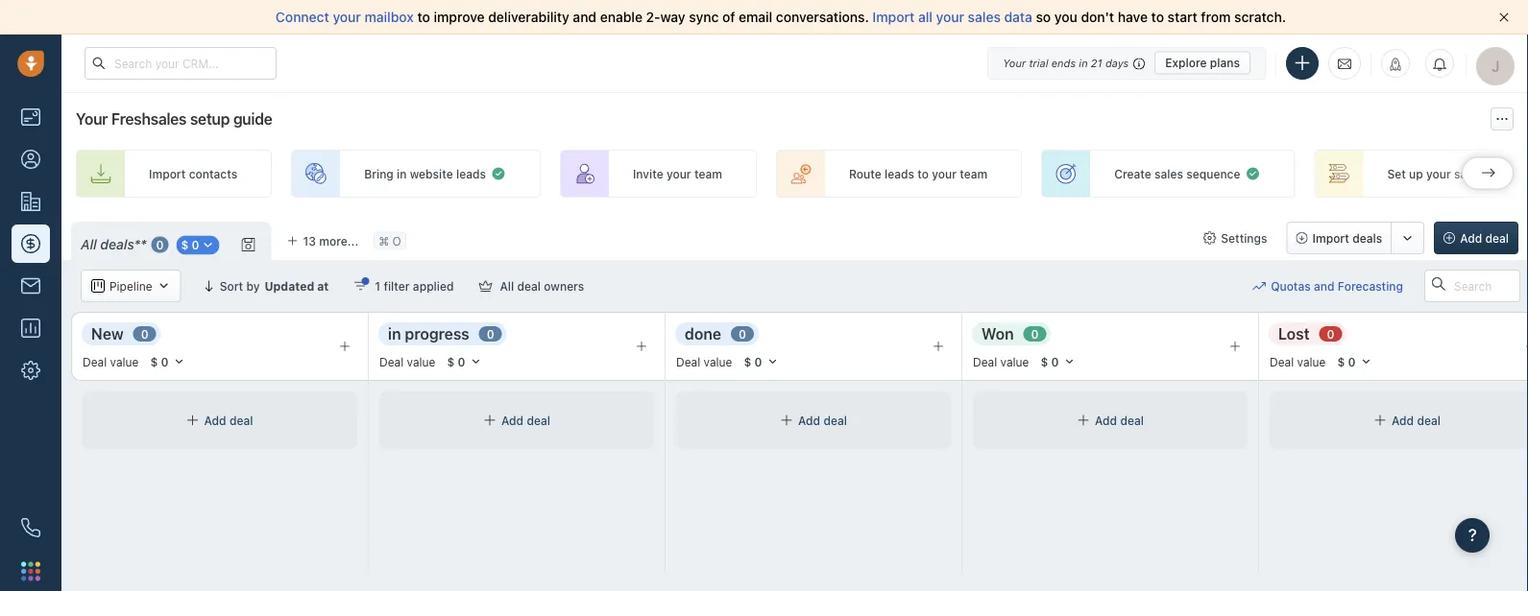 Task type: locate. For each thing, give the bounding box(es) containing it.
all for deals
[[81, 237, 97, 253]]

value down the new
[[110, 355, 139, 369]]

deliverability
[[488, 9, 569, 25]]

and left enable
[[573, 9, 597, 25]]

Search your CRM... text field
[[85, 47, 277, 80]]

$ 0 button for in progress
[[438, 352, 490, 373]]

deals up forecasting
[[1352, 231, 1382, 245]]

conversations.
[[776, 9, 869, 25]]

way
[[660, 9, 685, 25]]

your trial ends in 21 days
[[1003, 57, 1129, 69]]

13
[[303, 234, 316, 248]]

deal down the new
[[83, 355, 107, 369]]

container_wx8msf4aqz5i3rn1 image inside pipeline popup button
[[157, 279, 171, 293]]

$
[[181, 239, 189, 252], [150, 355, 158, 369], [447, 355, 455, 369], [744, 355, 751, 369], [1041, 355, 1048, 369], [1337, 355, 1345, 369]]

deal for won
[[1120, 414, 1144, 427]]

add
[[1460, 231, 1482, 245], [204, 414, 226, 427], [501, 414, 524, 427], [798, 414, 820, 427], [1095, 414, 1117, 427], [1392, 414, 1414, 427]]

0 vertical spatial import
[[872, 9, 915, 25]]

13 more... button
[[276, 228, 369, 255]]

you
[[1054, 9, 1077, 25]]

1 deal from the left
[[83, 355, 107, 369]]

import left contacts
[[149, 167, 186, 180]]

0 horizontal spatial import
[[149, 167, 186, 180]]

all
[[81, 237, 97, 253], [500, 279, 514, 293]]

explore
[[1165, 56, 1207, 70]]

2 deal from the left
[[379, 355, 404, 369]]

leads right route at the top
[[884, 167, 914, 180]]

deal down won
[[973, 355, 997, 369]]

1 horizontal spatial deals
[[1352, 231, 1382, 245]]

your right invite on the left top of the page
[[666, 167, 691, 180]]

0 horizontal spatial your
[[76, 110, 108, 128]]

value
[[110, 355, 139, 369], [407, 355, 435, 369], [704, 355, 732, 369], [1000, 355, 1029, 369], [1297, 355, 1326, 369]]

deals inside button
[[1352, 231, 1382, 245]]

import left all
[[872, 9, 915, 25]]

deal value
[[83, 355, 139, 369], [379, 355, 435, 369], [676, 355, 732, 369], [973, 355, 1029, 369], [1270, 355, 1326, 369]]

container_wx8msf4aqz5i3rn1 image inside pipeline popup button
[[91, 279, 105, 293]]

1 team from the left
[[694, 167, 722, 180]]

add deal for won
[[1095, 414, 1144, 427]]

value down in progress
[[407, 355, 435, 369]]

1 vertical spatial and
[[1314, 279, 1334, 293]]

lost
[[1278, 325, 1310, 343]]

value down won
[[1000, 355, 1029, 369]]

1 horizontal spatial leads
[[884, 167, 914, 180]]

days
[[1105, 57, 1129, 69]]

container_wx8msf4aqz5i3rn1 image
[[491, 166, 506, 182], [1245, 166, 1260, 182], [201, 239, 215, 252], [157, 279, 171, 293], [479, 279, 492, 293], [1253, 279, 1266, 293], [186, 414, 199, 427], [780, 414, 793, 427]]

deal inside button
[[1485, 231, 1509, 245]]

deal
[[1485, 231, 1509, 245], [517, 279, 541, 293], [229, 414, 253, 427], [527, 414, 550, 427], [823, 414, 847, 427], [1120, 414, 1144, 427], [1417, 414, 1441, 427]]

0 horizontal spatial to
[[417, 9, 430, 25]]

applied
[[413, 279, 454, 293]]

3 value from the left
[[704, 355, 732, 369]]

team
[[694, 167, 722, 180], [960, 167, 988, 180]]

sales left pipeline
[[1454, 167, 1483, 180]]

import up the quotas and forecasting
[[1312, 231, 1349, 245]]

deal down lost
[[1270, 355, 1294, 369]]

$ 0 for in progress
[[447, 355, 465, 369]]

all left owners
[[500, 279, 514, 293]]

deal value down in progress
[[379, 355, 435, 369]]

container_wx8msf4aqz5i3rn1 image inside $ 0 button
[[201, 239, 215, 252]]

your left trial
[[1003, 57, 1026, 69]]

1 horizontal spatial team
[[960, 167, 988, 180]]

your right all
[[936, 9, 964, 25]]

value for won
[[1000, 355, 1029, 369]]

freshworks switcher image
[[21, 562, 40, 581]]

deal for in progress
[[527, 414, 550, 427]]

value down lost
[[1297, 355, 1326, 369]]

to right route at the top
[[917, 167, 929, 180]]

$ for won
[[1041, 355, 1048, 369]]

deals for import
[[1352, 231, 1382, 245]]

2 vertical spatial import
[[1312, 231, 1349, 245]]

deal inside button
[[517, 279, 541, 293]]

4 deal from the left
[[973, 355, 997, 369]]

quotas
[[1271, 279, 1311, 293]]

connect your mailbox link
[[276, 9, 417, 25]]

set up your sales pipeline link
[[1314, 150, 1528, 198]]

0 vertical spatial and
[[573, 9, 597, 25]]

add deal button
[[1434, 222, 1518, 255]]

route
[[849, 167, 881, 180]]

4 value from the left
[[1000, 355, 1029, 369]]

all for deal
[[500, 279, 514, 293]]

your left freshsales
[[76, 110, 108, 128]]

all deals * * 0
[[81, 237, 164, 253]]

done
[[685, 325, 721, 343]]

$ 0
[[181, 239, 199, 252], [150, 355, 169, 369], [447, 355, 465, 369], [744, 355, 762, 369], [1041, 355, 1059, 369], [1337, 355, 1356, 369]]

container_wx8msf4aqz5i3rn1 image
[[1203, 231, 1216, 245], [91, 279, 105, 293], [354, 279, 367, 293], [483, 414, 497, 427], [1077, 414, 1090, 427], [1373, 414, 1387, 427]]

1 filter applied button
[[341, 270, 466, 303]]

invite your team link
[[560, 150, 757, 198]]

1
[[375, 279, 380, 293]]

all deal owners button
[[466, 270, 597, 303]]

deals
[[1352, 231, 1382, 245], [100, 237, 134, 253]]

1 vertical spatial all
[[500, 279, 514, 293]]

container_wx8msf4aqz5i3rn1 image inside create sales sequence link
[[1245, 166, 1260, 182]]

bring in website leads link
[[291, 150, 541, 198]]

1 horizontal spatial to
[[917, 167, 929, 180]]

quotas and forecasting
[[1271, 279, 1403, 293]]

0 horizontal spatial and
[[573, 9, 597, 25]]

value for new
[[110, 355, 139, 369]]

2-
[[646, 9, 660, 25]]

5 deal from the left
[[1270, 355, 1294, 369]]

deal for lost
[[1270, 355, 1294, 369]]

$ 0 button
[[176, 236, 219, 255], [142, 352, 193, 373], [438, 352, 490, 373], [735, 352, 787, 373], [1032, 352, 1084, 373], [1329, 352, 1381, 373]]

4 deal value from the left
[[973, 355, 1029, 369]]

guide
[[233, 110, 272, 128]]

0 horizontal spatial all
[[81, 237, 97, 253]]

o
[[392, 234, 401, 248]]

create
[[1114, 167, 1151, 180]]

5 deal value from the left
[[1270, 355, 1326, 369]]

of
[[722, 9, 735, 25]]

all up pipeline popup button
[[81, 237, 97, 253]]

1 deal value from the left
[[83, 355, 139, 369]]

sales
[[968, 9, 1001, 25], [1155, 167, 1183, 180], [1454, 167, 1483, 180]]

deals up pipeline
[[100, 237, 134, 253]]

5 value from the left
[[1297, 355, 1326, 369]]

leads inside bring in website leads link
[[456, 167, 486, 180]]

in
[[1079, 57, 1088, 69], [397, 167, 407, 180], [388, 325, 401, 343]]

your right route at the top
[[932, 167, 957, 180]]

connect
[[276, 9, 329, 25]]

deal
[[83, 355, 107, 369], [379, 355, 404, 369], [676, 355, 700, 369], [973, 355, 997, 369], [1270, 355, 1294, 369]]

value for in progress
[[407, 355, 435, 369]]

0 inside $ 0 dropdown button
[[192, 239, 199, 252]]

sales right create
[[1155, 167, 1183, 180]]

to
[[417, 9, 430, 25], [1151, 9, 1164, 25], [917, 167, 929, 180]]

value down the done
[[704, 355, 732, 369]]

$ 0 for done
[[744, 355, 762, 369]]

2 vertical spatial in
[[388, 325, 401, 343]]

$ 0 button for new
[[142, 352, 193, 373]]

more...
[[319, 234, 358, 248]]

*
[[134, 237, 140, 253], [140, 237, 146, 253]]

3 deal value from the left
[[676, 355, 732, 369]]

and
[[573, 9, 597, 25], [1314, 279, 1334, 293]]

$ 0 button for done
[[735, 352, 787, 373]]

deal for new
[[83, 355, 107, 369]]

to left start
[[1151, 9, 1164, 25]]

0 horizontal spatial deals
[[100, 237, 134, 253]]

0 vertical spatial in
[[1079, 57, 1088, 69]]

deal value down the new
[[83, 355, 139, 369]]

leads right website
[[456, 167, 486, 180]]

3 deal from the left
[[676, 355, 700, 369]]

1 horizontal spatial all
[[500, 279, 514, 293]]

0 horizontal spatial sales
[[968, 9, 1001, 25]]

all inside all deal owners button
[[500, 279, 514, 293]]

import deals
[[1312, 231, 1382, 245]]

0
[[156, 238, 164, 252], [192, 239, 199, 252], [141, 327, 149, 341], [487, 327, 494, 341], [738, 327, 746, 341], [1031, 327, 1039, 341], [1327, 327, 1335, 341], [161, 355, 169, 369], [458, 355, 465, 369], [754, 355, 762, 369], [1051, 355, 1059, 369], [1348, 355, 1356, 369]]

0 vertical spatial all
[[81, 237, 97, 253]]

deal value down the done
[[676, 355, 732, 369]]

deals for all
[[100, 237, 134, 253]]

2 horizontal spatial import
[[1312, 231, 1349, 245]]

all deal owners
[[500, 279, 584, 293]]

bring in website leads
[[364, 167, 486, 180]]

add for done
[[798, 414, 820, 427]]

1 value from the left
[[110, 355, 139, 369]]

1 * from the left
[[134, 237, 140, 253]]

1 vertical spatial import
[[149, 167, 186, 180]]

freshsales
[[111, 110, 187, 128]]

import all your sales data link
[[872, 9, 1036, 25]]

in left progress
[[388, 325, 401, 343]]

sort
[[220, 279, 243, 293]]

contacts
[[189, 167, 237, 180]]

2 * from the left
[[140, 237, 146, 253]]

quotas and forecasting link
[[1253, 270, 1422, 303]]

at
[[317, 279, 329, 293]]

2 leads from the left
[[884, 167, 914, 180]]

in right bring
[[397, 167, 407, 180]]

import inside button
[[1312, 231, 1349, 245]]

in left 21
[[1079, 57, 1088, 69]]

pipeline button
[[81, 270, 181, 303]]

deal down the done
[[676, 355, 700, 369]]

up
[[1409, 167, 1423, 180]]

2 team from the left
[[960, 167, 988, 180]]

deal value down lost
[[1270, 355, 1326, 369]]

sales left data
[[968, 9, 1001, 25]]

add for won
[[1095, 414, 1117, 427]]

your for your freshsales setup guide
[[76, 110, 108, 128]]

your left mailbox
[[333, 9, 361, 25]]

deal for new
[[229, 414, 253, 427]]

1 vertical spatial your
[[76, 110, 108, 128]]

enable
[[600, 9, 643, 25]]

and right quotas
[[1314, 279, 1334, 293]]

deal value down won
[[973, 355, 1029, 369]]

leads
[[456, 167, 486, 180], [884, 167, 914, 180]]

deal value for won
[[973, 355, 1029, 369]]

deal value for lost
[[1270, 355, 1326, 369]]

2 deal value from the left
[[379, 355, 435, 369]]

set
[[1387, 167, 1406, 180]]

data
[[1004, 9, 1032, 25]]

1 leads from the left
[[456, 167, 486, 180]]

deal down in progress
[[379, 355, 404, 369]]

your
[[1003, 57, 1026, 69], [76, 110, 108, 128]]

1 horizontal spatial and
[[1314, 279, 1334, 293]]

deal for lost
[[1417, 414, 1441, 427]]

your for your trial ends in 21 days
[[1003, 57, 1026, 69]]

2 value from the left
[[407, 355, 435, 369]]

1 horizontal spatial your
[[1003, 57, 1026, 69]]

0 vertical spatial your
[[1003, 57, 1026, 69]]

$ 0 inside $ 0 dropdown button
[[181, 239, 199, 252]]

0 horizontal spatial leads
[[456, 167, 486, 180]]

$ 0 for won
[[1041, 355, 1059, 369]]

0 horizontal spatial team
[[694, 167, 722, 180]]

to right mailbox
[[417, 9, 430, 25]]



Task type: vqa. For each thing, say whether or not it's contained in the screenshot.
invite
yes



Task type: describe. For each thing, give the bounding box(es) containing it.
route leads to your team
[[849, 167, 988, 180]]

import deals button
[[1286, 222, 1392, 255]]

value for lost
[[1297, 355, 1326, 369]]

set up your sales pipeline
[[1387, 167, 1528, 180]]

in progress
[[388, 325, 469, 343]]

0 inside all deals * * 0
[[156, 238, 164, 252]]

bring
[[364, 167, 394, 180]]

add for in progress
[[501, 414, 524, 427]]

setup
[[190, 110, 230, 128]]

leads inside 'route leads to your team' link
[[884, 167, 914, 180]]

don't
[[1081, 9, 1114, 25]]

container_wx8msf4aqz5i3rn1 image inside quotas and forecasting link
[[1253, 279, 1266, 293]]

filter
[[384, 279, 410, 293]]

add inside button
[[1460, 231, 1482, 245]]

$ for in progress
[[447, 355, 455, 369]]

import for import deals
[[1312, 231, 1349, 245]]

Search field
[[1424, 270, 1520, 303]]

all
[[918, 9, 933, 25]]

create sales sequence link
[[1041, 150, 1295, 198]]

container_wx8msf4aqz5i3rn1 image inside 1 filter applied button
[[354, 279, 367, 293]]

⌘ o
[[379, 234, 401, 248]]

what's new image
[[1389, 58, 1402, 71]]

route leads to your team link
[[776, 150, 1022, 198]]

add deal for new
[[204, 414, 253, 427]]

owners
[[544, 279, 584, 293]]

⌘
[[379, 234, 389, 248]]

2 horizontal spatial to
[[1151, 9, 1164, 25]]

$ inside dropdown button
[[181, 239, 189, 252]]

$ 0 button
[[170, 234, 225, 256]]

pipeline
[[109, 279, 152, 293]]

won
[[982, 325, 1014, 343]]

forecasting
[[1338, 279, 1403, 293]]

add deal for in progress
[[501, 414, 550, 427]]

$ 0 for new
[[150, 355, 169, 369]]

import deals group
[[1286, 222, 1424, 255]]

1 filter applied
[[375, 279, 454, 293]]

settings button
[[1193, 222, 1277, 255]]

connect your mailbox to improve deliverability and enable 2-way sync of email conversations. import all your sales data so you don't have to start from scratch.
[[276, 9, 1286, 25]]

import for import contacts
[[149, 167, 186, 180]]

$ for lost
[[1337, 355, 1345, 369]]

sync
[[689, 9, 719, 25]]

mailbox
[[365, 9, 414, 25]]

$ for done
[[744, 355, 751, 369]]

add for new
[[204, 414, 226, 427]]

trial
[[1029, 57, 1048, 69]]

deal for won
[[973, 355, 997, 369]]

by
[[246, 279, 260, 293]]

import contacts
[[149, 167, 237, 180]]

1 horizontal spatial sales
[[1155, 167, 1183, 180]]

21
[[1091, 57, 1102, 69]]

pipeline
[[1486, 167, 1528, 180]]

$ 0 button for lost
[[1329, 352, 1381, 373]]

container_wx8msf4aqz5i3rn1 image inside all deal owners button
[[479, 279, 492, 293]]

$ 0 for lost
[[1337, 355, 1356, 369]]

new
[[91, 325, 124, 343]]

explore plans link
[[1155, 51, 1250, 74]]

settings
[[1221, 231, 1267, 245]]

plans
[[1210, 56, 1240, 70]]

so
[[1036, 9, 1051, 25]]

import contacts link
[[76, 150, 272, 198]]

1 vertical spatial in
[[397, 167, 407, 180]]

add deal for done
[[798, 414, 847, 427]]

deal value for new
[[83, 355, 139, 369]]

scratch.
[[1234, 9, 1286, 25]]

ends
[[1051, 57, 1076, 69]]

deal for done
[[823, 414, 847, 427]]

your right up in the top of the page
[[1426, 167, 1451, 180]]

$ 0 button for won
[[1032, 352, 1084, 373]]

progress
[[405, 325, 469, 343]]

deal value for in progress
[[379, 355, 435, 369]]

$ 0 button inside dropdown button
[[176, 236, 219, 255]]

deal for done
[[676, 355, 700, 369]]

add deal for lost
[[1392, 414, 1441, 427]]

invite
[[633, 167, 663, 180]]

create sales sequence
[[1114, 167, 1240, 180]]

close image
[[1499, 12, 1509, 22]]

have
[[1118, 9, 1148, 25]]

sort by updated at
[[220, 279, 329, 293]]

add deal inside button
[[1460, 231, 1509, 245]]

container_wx8msf4aqz5i3rn1 image inside settings popup button
[[1203, 231, 1216, 245]]

email
[[739, 9, 772, 25]]

from
[[1201, 9, 1231, 25]]

phone element
[[12, 509, 50, 547]]

updated
[[265, 279, 314, 293]]

send email image
[[1338, 56, 1351, 71]]

2 horizontal spatial sales
[[1454, 167, 1483, 180]]

$ for new
[[150, 355, 158, 369]]

1 horizontal spatial import
[[872, 9, 915, 25]]

website
[[410, 167, 453, 180]]

add for lost
[[1392, 414, 1414, 427]]

deal for in progress
[[379, 355, 404, 369]]

invite your team
[[633, 167, 722, 180]]

sequence
[[1186, 167, 1240, 180]]

phone image
[[21, 519, 40, 538]]

deal value for done
[[676, 355, 732, 369]]

13 more...
[[303, 234, 358, 248]]

start
[[1168, 9, 1197, 25]]

container_wx8msf4aqz5i3rn1 image inside bring in website leads link
[[491, 166, 506, 182]]

improve
[[434, 9, 485, 25]]

your freshsales setup guide
[[76, 110, 272, 128]]

value for done
[[704, 355, 732, 369]]

explore plans
[[1165, 56, 1240, 70]]



